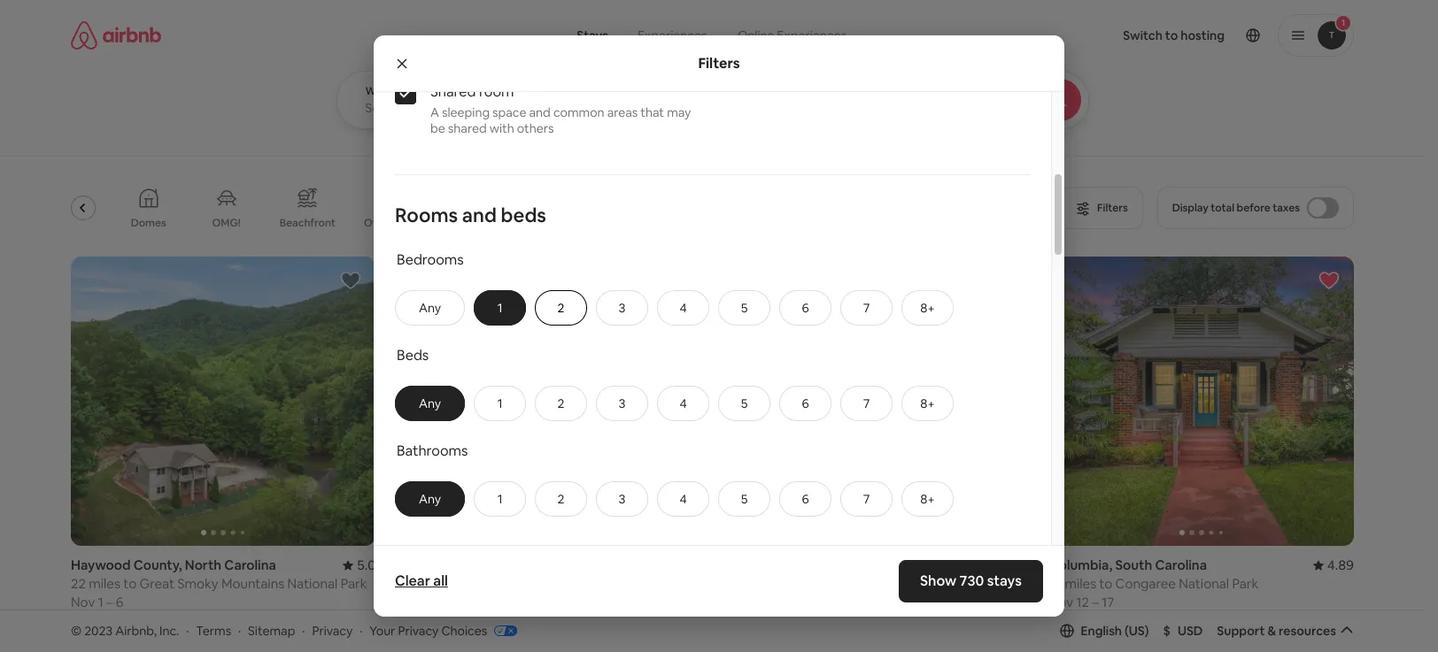 Task type: describe. For each thing, give the bounding box(es) containing it.
rooms and beds
[[395, 203, 546, 227]]

all
[[433, 572, 448, 591]]

common
[[553, 104, 605, 120]]

with
[[490, 120, 514, 136]]

group for 22 miles to great smoky mountains national park
[[71, 257, 376, 547]]

&
[[1268, 623, 1276, 639]]

online experiences
[[738, 27, 847, 43]]

2023
[[84, 623, 113, 639]]

domes
[[131, 216, 166, 230]]

filters
[[698, 54, 740, 72]]

the-
[[384, 216, 405, 230]]

0 horizontal spatial 17
[[1049, 576, 1062, 593]]

your privacy choices
[[370, 623, 487, 639]]

great inside 'haywood county, north carolina 22 miles to great smoky mountains national park nov 1 – 6 $158 night'
[[139, 576, 175, 593]]

miles inside 'haywood county, north carolina 22 miles to great smoky mountains national park nov 1 – 6 $158 night'
[[89, 576, 120, 593]]

2 button for bedrooms
[[535, 290, 587, 326]]

$103
[[1049, 618, 1079, 635]]

(us)
[[1125, 623, 1149, 639]]

shared room a sleeping space and common areas that may be shared with others
[[430, 82, 691, 136]]

group containing amazing views
[[20, 174, 1085, 243]]

show 730 stays link
[[899, 561, 1043, 603]]

and inside shared room a sleeping space and common areas that may be shared with others
[[529, 104, 551, 120]]

4.99
[[1001, 557, 1028, 574]]

3 night from the left
[[757, 618, 789, 635]]

5 button for bathrooms
[[718, 482, 771, 517]]

1 any element from the top
[[414, 300, 446, 316]]

great inside 'asheville, north carolina 43 miles to great smoky mountains national park'
[[466, 576, 501, 593]]

clear all button
[[386, 564, 457, 600]]

5.0 out of 5 average rating image
[[343, 557, 376, 574]]

profile element
[[890, 0, 1354, 71]]

shared
[[448, 120, 487, 136]]

1 for beds the 1 button
[[497, 396, 503, 412]]

congaree inside west columbia, south carolina 23 miles to congaree national park
[[792, 576, 852, 593]]

to inside columbia, south carolina 17 miles to congaree national park nov 12 – 17 $103 night
[[1100, 576, 1113, 593]]

haywood
[[71, 557, 131, 574]]

english
[[1081, 623, 1122, 639]]

park inside columbia, south carolina 17 miles to congaree national park nov 12 – 17 $103 night
[[1232, 576, 1259, 593]]

any element for beds
[[414, 396, 446, 412]]

haywood county, north carolina 22 miles to great smoky mountains national park nov 1 – 6 $158 night
[[71, 557, 367, 635]]

8+ element for bathrooms
[[921, 491, 935, 507]]

national inside 'haywood county, north carolina 22 miles to great smoky mountains national park nov 1 – 6 $158 night'
[[287, 576, 338, 593]]

©
[[71, 623, 82, 639]]

7 for bathrooms
[[863, 491, 870, 507]]

1 any button from the top
[[395, 290, 465, 326]]

2 for bedrooms
[[558, 300, 565, 316]]

4 button for bedrooms
[[657, 290, 710, 326]]

$
[[1163, 623, 1171, 639]]

show for show map
[[672, 545, 704, 561]]

5 for bedrooms
[[741, 300, 748, 316]]

1 1 button from the top
[[474, 290, 526, 326]]

miles inside columbia, south carolina 17 miles to congaree national park nov 12 – 17 $103 night
[[1065, 576, 1097, 593]]

Where field
[[365, 100, 597, 116]]

8+ for bedrooms
[[921, 300, 935, 316]]

$380
[[397, 618, 429, 635]]

43
[[397, 576, 412, 593]]

1 for third the 1 button from the bottom
[[497, 300, 503, 316]]

display total before taxes
[[1172, 201, 1300, 215]]

none search field containing stays
[[336, 0, 1138, 129]]

3 for bathrooms
[[619, 491, 626, 507]]

room
[[479, 82, 514, 101]]

4 for beds
[[680, 396, 687, 412]]

$ usd
[[1163, 623, 1203, 639]]

4 for bathrooms
[[680, 491, 687, 507]]

any element for bathrooms
[[414, 491, 446, 507]]

stays
[[987, 572, 1022, 591]]

choices
[[441, 623, 487, 639]]

6 button for beds
[[779, 386, 832, 421]]

north inside 'haywood county, north carolina 22 miles to great smoky mountains national park nov 1 – 6 $158 night'
[[185, 557, 222, 574]]

5 for bathrooms
[[741, 491, 748, 507]]

4.99 out of 5 average rating image
[[987, 557, 1028, 574]]

map
[[706, 545, 732, 561]]

any for bathrooms
[[419, 491, 441, 507]]

$158
[[71, 618, 100, 635]]

8+ element for bedrooms
[[921, 300, 935, 316]]

4.89
[[1328, 557, 1354, 574]]

6 for beds
[[802, 396, 809, 412]]

stays button
[[563, 18, 623, 53]]

3 for bedrooms
[[619, 300, 626, 316]]

english (us)
[[1081, 623, 1149, 639]]

3 for beds
[[619, 396, 626, 412]]

amazing for amazing pools
[[1011, 216, 1055, 230]]

west
[[723, 557, 756, 574]]

2 experiences from the left
[[777, 27, 847, 43]]

asheville, north carolina 43 miles to great smoky mountains national park
[[397, 557, 694, 593]]

1 any from the top
[[419, 300, 441, 316]]

display
[[1172, 201, 1209, 215]]

3 button for beds
[[596, 386, 648, 421]]

8+ for beds
[[921, 396, 935, 412]]

8+ button for bathrooms
[[902, 482, 954, 517]]

1 · from the left
[[186, 623, 189, 639]]

beds
[[397, 346, 429, 365]]

any button for bathrooms
[[395, 482, 465, 517]]

2 night from the left
[[431, 618, 463, 635]]

where
[[365, 84, 399, 98]]

park inside 'haywood county, north carolina 22 miles to great smoky mountains national park nov 1 – 6 $158 night'
[[341, 576, 367, 593]]

show 730 stays
[[920, 572, 1022, 591]]

0 horizontal spatial and
[[462, 203, 497, 227]]

6 button for bathrooms
[[779, 482, 832, 517]]

to inside west columbia, south carolina 23 miles to congaree national park
[[776, 576, 789, 593]]

clear
[[395, 572, 430, 591]]

park inside west columbia, south carolina 23 miles to congaree national park
[[909, 576, 935, 593]]

your
[[370, 623, 395, 639]]

1 button for beds
[[474, 386, 526, 421]]

stays
[[577, 27, 608, 43]]

stays tab panel
[[336, 71, 1138, 129]]

before
[[1237, 201, 1271, 215]]

that
[[641, 104, 664, 120]]

carolina inside 'haywood county, north carolina 22 miles to great smoky mountains national park nov 1 – 6 $158 night'
[[224, 557, 276, 574]]

night inside columbia, south carolina 17 miles to congaree national park nov 12 – 17 $103 night
[[1081, 618, 1113, 635]]

beds
[[501, 203, 546, 227]]

omg!
[[212, 216, 241, 230]]

south inside west columbia, south carolina 23 miles to congaree national park
[[825, 557, 862, 574]]

smoky inside 'haywood county, north carolina 22 miles to great smoky mountains national park nov 1 – 6 $158 night'
[[177, 576, 219, 593]]

online
[[738, 27, 775, 43]]

mountains inside 'asheville, north carolina 43 miles to great smoky mountains national park'
[[548, 576, 611, 593]]

smoky inside 'asheville, north carolina 43 miles to great smoky mountains national park'
[[504, 576, 545, 593]]

support & resources button
[[1217, 623, 1354, 639]]

$250
[[723, 618, 754, 635]]

online experiences link
[[722, 18, 862, 53]]

any for beds
[[419, 396, 441, 412]]

2 for bathrooms
[[558, 491, 565, 507]]

amazing views
[[20, 216, 95, 230]]

to inside 'haywood county, north carolina 22 miles to great smoky mountains national park nov 1 – 6 $158 night'
[[123, 576, 137, 593]]

south inside columbia, south carolina 17 miles to congaree national park nov 12 – 17 $103 night
[[1116, 557, 1153, 574]]

countryside
[[531, 216, 593, 230]]

1 button for bathrooms
[[474, 482, 526, 517]]

group for 23 miles to congaree national park
[[419, 257, 1028, 547]]

be
[[430, 120, 445, 136]]

8+ element for beds
[[921, 396, 935, 412]]

3 · from the left
[[302, 623, 305, 639]]

any button for beds
[[395, 386, 465, 421]]

5 button for beds
[[718, 386, 771, 421]]

columbia, inside west columbia, south carolina 23 miles to congaree national park
[[759, 557, 822, 574]]

may
[[667, 104, 691, 120]]

rooms
[[395, 203, 458, 227]]

taxes
[[1273, 201, 1300, 215]]

$250 night
[[723, 618, 789, 635]]

show map
[[672, 545, 732, 561]]

2 · from the left
[[238, 623, 241, 639]]

730
[[960, 572, 984, 591]]

amazing for amazing views
[[20, 216, 65, 230]]

columbia, south carolina 17 miles to congaree national park nov 12 – 17 $103 night
[[1049, 557, 1259, 635]]

8+ button for beds
[[902, 386, 954, 421]]



Task type: locate. For each thing, give the bounding box(es) containing it.
0 vertical spatial 2 button
[[535, 290, 587, 326]]

1 horizontal spatial south
[[1116, 557, 1153, 574]]

2 vertical spatial 8+ element
[[921, 491, 935, 507]]

3 3 button from the top
[[596, 482, 648, 517]]

1 vertical spatial 1 button
[[474, 386, 526, 421]]

0 horizontal spatial smoky
[[177, 576, 219, 593]]

1 vertical spatial 4 button
[[657, 386, 710, 421]]

2 button for beds
[[535, 386, 587, 421]]

1 horizontal spatial mountains
[[548, 576, 611, 593]]

terms link
[[196, 623, 231, 639]]

1 vertical spatial 8+ element
[[921, 396, 935, 412]]

3 button
[[596, 290, 648, 326], [596, 386, 648, 421], [596, 482, 648, 517]]

show left 730
[[920, 572, 957, 591]]

and right the space
[[529, 104, 551, 120]]

privacy
[[312, 623, 353, 639], [398, 623, 439, 639]]

1 2 button from the top
[[535, 290, 587, 326]]

amazing pools
[[1011, 216, 1085, 230]]

1 vertical spatial 8+ button
[[902, 386, 954, 421]]

3 8+ from the top
[[921, 491, 935, 507]]

total
[[1211, 201, 1235, 215]]

1 7 from the top
[[863, 300, 870, 316]]

6 for bathrooms
[[802, 491, 809, 507]]

1 horizontal spatial and
[[529, 104, 551, 120]]

show inside filters dialog
[[920, 572, 957, 591]]

experiences button
[[623, 18, 722, 53]]

miles inside west columbia, south carolina 23 miles to congaree national park
[[741, 576, 773, 593]]

to up the $250 night
[[776, 576, 789, 593]]

1 carolina from the left
[[224, 557, 276, 574]]

8+ for bathrooms
[[921, 491, 935, 507]]

smoky down county,
[[177, 576, 219, 593]]

nov down the "22"
[[71, 594, 95, 611]]

· right terms link
[[238, 623, 241, 639]]

columbia, inside columbia, south carolina 17 miles to congaree national park nov 12 – 17 $103 night
[[1049, 557, 1113, 574]]

0 horizontal spatial mountains
[[221, 576, 285, 593]]

privacy link
[[312, 623, 353, 639]]

columbia,
[[759, 557, 822, 574], [1049, 557, 1113, 574]]

1 vertical spatial 3
[[619, 396, 626, 412]]

3 carolina from the left
[[865, 557, 916, 574]]

2 vertical spatial 6 button
[[779, 482, 832, 517]]

2 – from the left
[[1092, 594, 1099, 611]]

carolina inside columbia, south carolina 17 miles to congaree national park nov 12 – 17 $103 night
[[1155, 557, 1207, 574]]

2 nov from the left
[[1049, 594, 1074, 611]]

night right '$380'
[[431, 618, 463, 635]]

1 8+ element from the top
[[921, 300, 935, 316]]

0 vertical spatial show
[[672, 545, 704, 561]]

2 any element from the top
[[414, 396, 446, 412]]

experiences up the filters
[[638, 27, 707, 43]]

park inside 'asheville, north carolina 43 miles to great smoky mountains national park'
[[667, 576, 694, 593]]

mountains
[[221, 576, 285, 593], [548, 576, 611, 593]]

2 vertical spatial 2
[[558, 491, 565, 507]]

3 4 from the top
[[680, 491, 687, 507]]

2 great from the left
[[466, 576, 501, 593]]

any element down bedrooms
[[414, 300, 446, 316]]

7
[[863, 300, 870, 316], [863, 396, 870, 412], [863, 491, 870, 507]]

show inside button
[[672, 545, 704, 561]]

county,
[[134, 557, 182, 574]]

experiences inside button
[[638, 27, 707, 43]]

beachfront
[[280, 216, 336, 230]]

3 5 button from the top
[[718, 482, 771, 517]]

2 columbia, from the left
[[1049, 557, 1113, 574]]

23
[[723, 576, 738, 593]]

lakefront
[[454, 216, 503, 230]]

1 vertical spatial 8+
[[921, 396, 935, 412]]

2 2 from the top
[[558, 396, 565, 412]]

2 8+ element from the top
[[921, 396, 935, 412]]

terms · sitemap · privacy
[[196, 623, 353, 639]]

1 5 button from the top
[[718, 290, 771, 326]]

columbia, up 12
[[1049, 557, 1113, 574]]

0 vertical spatial 1 button
[[474, 290, 526, 326]]

areas
[[607, 104, 638, 120]]

1 great from the left
[[139, 576, 175, 593]]

17 up $103
[[1049, 576, 1062, 593]]

experiences
[[638, 27, 707, 43], [777, 27, 847, 43]]

1 horizontal spatial congaree
[[1116, 576, 1176, 593]]

8+
[[921, 300, 935, 316], [921, 396, 935, 412], [921, 491, 935, 507]]

group for 43 miles to great smoky mountains national park
[[397, 257, 1007, 547]]

0 horizontal spatial south
[[825, 557, 862, 574]]

5 button
[[718, 290, 771, 326], [718, 386, 771, 421], [718, 482, 771, 517]]

3 8+ element from the top
[[921, 491, 935, 507]]

2 vertical spatial 4
[[680, 491, 687, 507]]

8+ button for bedrooms
[[902, 290, 954, 326]]

to down county,
[[123, 576, 137, 593]]

west columbia, south carolina 23 miles to congaree national park
[[723, 557, 935, 593]]

1 4 from the top
[[680, 300, 687, 316]]

any button down bedrooms
[[395, 290, 465, 326]]

1 smoky from the left
[[177, 576, 219, 593]]

1 vertical spatial show
[[920, 572, 957, 591]]

None search field
[[336, 0, 1138, 129]]

and left beds
[[462, 203, 497, 227]]

nov
[[71, 594, 95, 611], [1049, 594, 1074, 611]]

4 park from the left
[[1232, 576, 1259, 593]]

3 6 button from the top
[[779, 482, 832, 517]]

to inside 'asheville, north carolina 43 miles to great smoky mountains national park'
[[450, 576, 463, 593]]

6 for bedrooms
[[802, 300, 809, 316]]

2 vertical spatial 4 button
[[657, 482, 710, 517]]

3 miles from the left
[[741, 576, 773, 593]]

1 horizontal spatial nov
[[1049, 594, 1074, 611]]

4 national from the left
[[1179, 576, 1230, 593]]

nov inside 'haywood county, north carolina 22 miles to great smoky mountains national park nov 1 – 6 $158 night'
[[71, 594, 95, 611]]

1 horizontal spatial experiences
[[777, 27, 847, 43]]

3 button for bathrooms
[[596, 482, 648, 517]]

6 inside 'haywood county, north carolina 22 miles to great smoky mountains national park nov 1 – 6 $158 night'
[[116, 594, 124, 611]]

carolina inside west columbia, south carolina 23 miles to congaree national park
[[865, 557, 916, 574]]

park left 730
[[909, 576, 935, 593]]

5 for beds
[[741, 396, 748, 412]]

1 for the 1 button related to bathrooms
[[497, 491, 503, 507]]

1 night from the left
[[103, 618, 134, 635]]

2 vertical spatial 5
[[741, 491, 748, 507]]

asheville,
[[397, 557, 456, 574]]

any down bedrooms
[[419, 300, 441, 316]]

1 vertical spatial 7 button
[[841, 386, 893, 421]]

views
[[67, 216, 95, 230]]

0 vertical spatial 3
[[619, 300, 626, 316]]

to right all
[[450, 576, 463, 593]]

any button up "bathrooms"
[[395, 386, 465, 421]]

2 vertical spatial 8+
[[921, 491, 935, 507]]

3 4 button from the top
[[657, 482, 710, 517]]

0 horizontal spatial columbia,
[[759, 557, 822, 574]]

1 congaree from the left
[[792, 576, 852, 593]]

2 7 from the top
[[863, 396, 870, 412]]

1 experiences from the left
[[638, 27, 707, 43]]

2 vertical spatial any
[[419, 491, 441, 507]]

3 button for bedrooms
[[596, 290, 648, 326]]

terms
[[196, 623, 231, 639]]

clear all
[[395, 572, 448, 591]]

2 6 button from the top
[[779, 386, 832, 421]]

– up 2023
[[106, 594, 113, 611]]

2 3 from the top
[[619, 396, 626, 412]]

carolina up $ usd
[[1155, 557, 1207, 574]]

17
[[1049, 576, 1062, 593], [1102, 594, 1115, 611]]

night right $250
[[757, 618, 789, 635]]

1 vertical spatial 17
[[1102, 594, 1115, 611]]

1 vertical spatial 7
[[863, 396, 870, 412]]

0 vertical spatial 5
[[741, 300, 748, 316]]

carolina
[[224, 557, 276, 574], [499, 557, 550, 574], [865, 557, 916, 574], [1155, 557, 1207, 574]]

3 8+ button from the top
[[902, 482, 954, 517]]

1 vertical spatial 4
[[680, 396, 687, 412]]

off-
[[364, 216, 384, 230]]

2 8+ button from the top
[[902, 386, 954, 421]]

6 button
[[779, 290, 832, 326], [779, 386, 832, 421], [779, 482, 832, 517]]

1 2 from the top
[[558, 300, 565, 316]]

2 vertical spatial any button
[[395, 482, 465, 517]]

0 horizontal spatial amazing
[[20, 216, 65, 230]]

airbnb,
[[115, 623, 157, 639]]

english (us) button
[[1060, 623, 1149, 639]]

miles down west
[[741, 576, 773, 593]]

1 horizontal spatial –
[[1092, 594, 1099, 611]]

off-the-grid
[[364, 216, 425, 230]]

mountains inside 'haywood county, north carolina 22 miles to great smoky mountains national park nov 1 – 6 $158 night'
[[221, 576, 285, 593]]

1 7 button from the top
[[841, 290, 893, 326]]

what can we help you find? tab list
[[563, 18, 722, 53]]

amazing left pools
[[1011, 216, 1055, 230]]

2 vertical spatial 3
[[619, 491, 626, 507]]

4 to from the left
[[1100, 576, 1113, 593]]

a
[[430, 104, 439, 120]]

1
[[497, 300, 503, 316], [497, 396, 503, 412], [497, 491, 503, 507], [98, 594, 103, 611]]

columbia, right west
[[759, 557, 822, 574]]

to
[[123, 576, 137, 593], [450, 576, 463, 593], [776, 576, 789, 593], [1100, 576, 1113, 593]]

any element up "bathrooms"
[[414, 396, 446, 412]]

2 park from the left
[[667, 576, 694, 593]]

0 horizontal spatial show
[[672, 545, 704, 561]]

your privacy choices link
[[370, 623, 517, 640]]

–
[[106, 594, 113, 611], [1092, 594, 1099, 611]]

2 any button from the top
[[395, 386, 465, 421]]

1 to from the left
[[123, 576, 137, 593]]

1 vertical spatial 5 button
[[718, 386, 771, 421]]

22
[[71, 576, 86, 593]]

5.0
[[357, 557, 376, 574]]

night inside 'haywood county, north carolina 22 miles to great smoky mountains national park nov 1 – 6 $158 night'
[[103, 618, 134, 635]]

2 vertical spatial 3 button
[[596, 482, 648, 517]]

nov left 12
[[1049, 594, 1074, 611]]

night right $158
[[103, 618, 134, 635]]

group for 17 miles to congaree national park
[[1049, 257, 1354, 547]]

inc.
[[159, 623, 179, 639]]

· right inc.
[[186, 623, 189, 639]]

2 vertical spatial any element
[[414, 491, 446, 507]]

remove from wishlist: columbia, south carolina image
[[1319, 270, 1340, 291]]

0 vertical spatial 4
[[680, 300, 687, 316]]

shared
[[430, 82, 476, 101]]

2 smoky from the left
[[504, 576, 545, 593]]

miles down asheville,
[[415, 576, 447, 593]]

2 national from the left
[[614, 576, 664, 593]]

national inside columbia, south carolina 17 miles to congaree national park nov 12 – 17 $103 night
[[1179, 576, 1230, 593]]

3 park from the left
[[909, 576, 935, 593]]

sitemap link
[[248, 623, 295, 639]]

1 horizontal spatial show
[[920, 572, 957, 591]]

0 vertical spatial 8+ element
[[921, 300, 935, 316]]

2 vertical spatial 2 button
[[535, 482, 587, 517]]

any up "bathrooms"
[[419, 396, 441, 412]]

0 horizontal spatial congaree
[[792, 576, 852, 593]]

grid
[[405, 216, 425, 230]]

north inside 'asheville, north carolina 43 miles to great smoky mountains national park'
[[459, 557, 496, 574]]

7 for bedrooms
[[863, 300, 870, 316]]

experiences right online
[[777, 27, 847, 43]]

resources
[[1279, 623, 1337, 639]]

2 5 from the top
[[741, 396, 748, 412]]

1 national from the left
[[287, 576, 338, 593]]

2 carolina from the left
[[499, 557, 550, 574]]

·
[[186, 623, 189, 639], [238, 623, 241, 639], [302, 623, 305, 639], [360, 623, 363, 639]]

any button down "bathrooms"
[[395, 482, 465, 517]]

17 right 12
[[1102, 594, 1115, 611]]

3 1 button from the top
[[474, 482, 526, 517]]

1 8+ button from the top
[[902, 290, 954, 326]]

4
[[680, 300, 687, 316], [680, 396, 687, 412], [680, 491, 687, 507]]

to up english (us) button
[[1100, 576, 1113, 593]]

0 vertical spatial 2
[[558, 300, 565, 316]]

1 horizontal spatial columbia,
[[1049, 557, 1113, 574]]

4 · from the left
[[360, 623, 363, 639]]

show for show 730 stays
[[920, 572, 957, 591]]

1 vertical spatial any button
[[395, 386, 465, 421]]

national
[[287, 576, 338, 593], [614, 576, 664, 593], [855, 576, 906, 593], [1179, 576, 1230, 593]]

add to wishlist: asheville, north carolina image
[[667, 270, 688, 291]]

2 3 button from the top
[[596, 386, 648, 421]]

0 vertical spatial 8+ button
[[902, 290, 954, 326]]

1 horizontal spatial privacy
[[398, 623, 439, 639]]

1 inside 'haywood county, north carolina 22 miles to great smoky mountains national park nov 1 – 6 $158 night'
[[98, 594, 103, 611]]

night
[[103, 618, 134, 635], [431, 618, 463, 635], [757, 618, 789, 635], [1081, 618, 1113, 635]]

congaree inside columbia, south carolina 17 miles to congaree national park nov 12 – 17 $103 night
[[1116, 576, 1176, 593]]

3 any element from the top
[[414, 491, 446, 507]]

0 vertical spatial 17
[[1049, 576, 1062, 593]]

any element
[[414, 300, 446, 316], [414, 396, 446, 412], [414, 491, 446, 507]]

1 horizontal spatial north
[[459, 557, 496, 574]]

6 button for bedrooms
[[779, 290, 832, 326]]

filters dialog
[[374, 0, 1065, 617]]

1 3 from the top
[[619, 300, 626, 316]]

2 congaree from the left
[[1116, 576, 1176, 593]]

© 2023 airbnb, inc. ·
[[71, 623, 189, 639]]

bedrooms
[[397, 250, 464, 269]]

3 2 from the top
[[558, 491, 565, 507]]

2 4 from the top
[[680, 396, 687, 412]]

sitemap
[[248, 623, 295, 639]]

0 vertical spatial and
[[529, 104, 551, 120]]

carolina inside 'asheville, north carolina 43 miles to great smoky mountains national park'
[[499, 557, 550, 574]]

0 horizontal spatial privacy
[[312, 623, 353, 639]]

1 park from the left
[[341, 576, 367, 593]]

7 button for beds
[[841, 386, 893, 421]]

1 vertical spatial 2 button
[[535, 386, 587, 421]]

1 vertical spatial 6 button
[[779, 386, 832, 421]]

add to wishlist: haywood county, north carolina image
[[340, 270, 362, 291]]

north right all
[[459, 557, 496, 574]]

2 1 button from the top
[[474, 386, 526, 421]]

4 button for beds
[[657, 386, 710, 421]]

4.89 out of 5 average rating image
[[1313, 557, 1354, 574]]

0 vertical spatial 4 button
[[657, 290, 710, 326]]

1 horizontal spatial great
[[466, 576, 501, 593]]

show left map
[[672, 545, 704, 561]]

4 miles from the left
[[1065, 576, 1097, 593]]

1 vertical spatial 5
[[741, 396, 748, 412]]

national inside west columbia, south carolina 23 miles to congaree national park
[[855, 576, 906, 593]]

smoky right all
[[504, 576, 545, 593]]

1 4 button from the top
[[657, 290, 710, 326]]

any element down "bathrooms"
[[414, 491, 446, 507]]

4 button for bathrooms
[[657, 482, 710, 517]]

2 4 button from the top
[[657, 386, 710, 421]]

privacy right your
[[398, 623, 439, 639]]

0 vertical spatial any
[[419, 300, 441, 316]]

nov inside columbia, south carolina 17 miles to congaree national park nov 12 – 17 $103 night
[[1049, 594, 1074, 611]]

1 horizontal spatial amazing
[[1011, 216, 1055, 230]]

2 8+ from the top
[[921, 396, 935, 412]]

0 vertical spatial 7
[[863, 300, 870, 316]]

miles down haywood
[[89, 576, 120, 593]]

great
[[139, 576, 175, 593], [466, 576, 501, 593]]

· left privacy link
[[302, 623, 305, 639]]

show map button
[[654, 532, 771, 575]]

1 button
[[474, 290, 526, 326], [474, 386, 526, 421], [474, 482, 526, 517]]

sleeping
[[442, 104, 490, 120]]

group
[[20, 174, 1085, 243], [71, 257, 376, 547], [397, 257, 1007, 547], [419, 257, 1028, 547], [1049, 257, 1354, 547]]

national inside 'asheville, north carolina 43 miles to great smoky mountains national park'
[[614, 576, 664, 593]]

1 6 button from the top
[[779, 290, 832, 326]]

1 south from the left
[[825, 557, 862, 574]]

1 vertical spatial 3 button
[[596, 386, 648, 421]]

8+ element
[[921, 300, 935, 316], [921, 396, 935, 412], [921, 491, 935, 507]]

support
[[1217, 623, 1265, 639]]

amazing left views
[[20, 216, 65, 230]]

0 horizontal spatial great
[[139, 576, 175, 593]]

4 night from the left
[[1081, 618, 1113, 635]]

1 privacy from the left
[[312, 623, 353, 639]]

3 7 from the top
[[863, 491, 870, 507]]

0 vertical spatial any element
[[414, 300, 446, 316]]

0 horizontal spatial experiences
[[638, 27, 707, 43]]

1 5 from the top
[[741, 300, 748, 316]]

bathrooms
[[397, 442, 468, 460]]

north right county,
[[185, 557, 222, 574]]

2 vertical spatial 7 button
[[841, 482, 893, 517]]

congaree
[[792, 576, 852, 593], [1116, 576, 1176, 593]]

6
[[802, 300, 809, 316], [802, 396, 809, 412], [802, 491, 809, 507], [116, 594, 124, 611]]

any
[[419, 300, 441, 316], [419, 396, 441, 412], [419, 491, 441, 507]]

3 any button from the top
[[395, 482, 465, 517]]

0 vertical spatial any button
[[395, 290, 465, 326]]

2 vertical spatial 7
[[863, 491, 870, 507]]

12
[[1076, 594, 1089, 611]]

pools
[[1058, 216, 1085, 230]]

2 privacy from the left
[[398, 623, 439, 639]]

park up support
[[1232, 576, 1259, 593]]

2 vertical spatial 1 button
[[474, 482, 526, 517]]

7 button for bathrooms
[[841, 482, 893, 517]]

1 8+ from the top
[[921, 300, 935, 316]]

2 button for bathrooms
[[535, 482, 587, 517]]

2 5 button from the top
[[718, 386, 771, 421]]

support & resources
[[1217, 623, 1337, 639]]

privacy left your
[[312, 623, 353, 639]]

miles
[[89, 576, 120, 593], [415, 576, 447, 593], [741, 576, 773, 593], [1065, 576, 1097, 593]]

1 columbia, from the left
[[759, 557, 822, 574]]

3 3 from the top
[[619, 491, 626, 507]]

2 2 button from the top
[[535, 386, 587, 421]]

1 nov from the left
[[71, 594, 95, 611]]

carolina up sitemap
[[224, 557, 276, 574]]

any button
[[395, 290, 465, 326], [395, 386, 465, 421], [395, 482, 465, 517]]

0 vertical spatial 3 button
[[596, 290, 648, 326]]

2 vertical spatial 8+ button
[[902, 482, 954, 517]]

5 button for bedrooms
[[718, 290, 771, 326]]

· left your
[[360, 623, 363, 639]]

1 north from the left
[[185, 557, 222, 574]]

miles inside 'asheville, north carolina 43 miles to great smoky mountains national park'
[[415, 576, 447, 593]]

3 to from the left
[[776, 576, 789, 593]]

0 horizontal spatial –
[[106, 594, 113, 611]]

1 vertical spatial and
[[462, 203, 497, 227]]

2 for beds
[[558, 396, 565, 412]]

1 vertical spatial any
[[419, 396, 441, 412]]

4 carolina from the left
[[1155, 557, 1207, 574]]

park down show map
[[667, 576, 694, 593]]

2 miles from the left
[[415, 576, 447, 593]]

1 3 button from the top
[[596, 290, 648, 326]]

4 for bedrooms
[[680, 300, 687, 316]]

2 vertical spatial 5 button
[[718, 482, 771, 517]]

0 vertical spatial 6 button
[[779, 290, 832, 326]]

1 miles from the left
[[89, 576, 120, 593]]

3 national from the left
[[855, 576, 906, 593]]

7 button for bedrooms
[[841, 290, 893, 326]]

0 horizontal spatial north
[[185, 557, 222, 574]]

0 vertical spatial 5 button
[[718, 290, 771, 326]]

2 mountains from the left
[[548, 576, 611, 593]]

display total before taxes button
[[1157, 187, 1354, 229]]

usd
[[1178, 623, 1203, 639]]

space
[[493, 104, 527, 120]]

1 horizontal spatial smoky
[[504, 576, 545, 593]]

3 5 from the top
[[741, 491, 748, 507]]

1 vertical spatial 2
[[558, 396, 565, 412]]

– inside 'haywood county, north carolina 22 miles to great smoky mountains national park nov 1 – 6 $158 night'
[[106, 594, 113, 611]]

1 vertical spatial any element
[[414, 396, 446, 412]]

great right all
[[466, 576, 501, 593]]

carolina right all
[[499, 557, 550, 574]]

3 any from the top
[[419, 491, 441, 507]]

$380 night
[[397, 618, 463, 635]]

1 mountains from the left
[[221, 576, 285, 593]]

– inside columbia, south carolina 17 miles to congaree national park nov 12 – 17 $103 night
[[1092, 594, 1099, 611]]

1 horizontal spatial 17
[[1102, 594, 1115, 611]]

carolina left show 730 stays
[[865, 557, 916, 574]]

miles up 12
[[1065, 576, 1097, 593]]

night down 12
[[1081, 618, 1113, 635]]

0 vertical spatial 7 button
[[841, 290, 893, 326]]

7 for beds
[[863, 396, 870, 412]]

show
[[672, 545, 704, 561], [920, 572, 957, 591]]

– right 12
[[1092, 594, 1099, 611]]

1 – from the left
[[106, 594, 113, 611]]

2 any from the top
[[419, 396, 441, 412]]

great down county,
[[139, 576, 175, 593]]

0 horizontal spatial nov
[[71, 594, 95, 611]]

park down 5.0 out of 5 average rating image at left bottom
[[341, 576, 367, 593]]

2 7 button from the top
[[841, 386, 893, 421]]

2 to from the left
[[450, 576, 463, 593]]

any down "bathrooms"
[[419, 491, 441, 507]]

3 2 button from the top
[[535, 482, 587, 517]]

0 vertical spatial 8+
[[921, 300, 935, 316]]

amazing
[[20, 216, 65, 230], [1011, 216, 1055, 230]]



Task type: vqa. For each thing, say whether or not it's contained in the screenshot.
Report a map error
no



